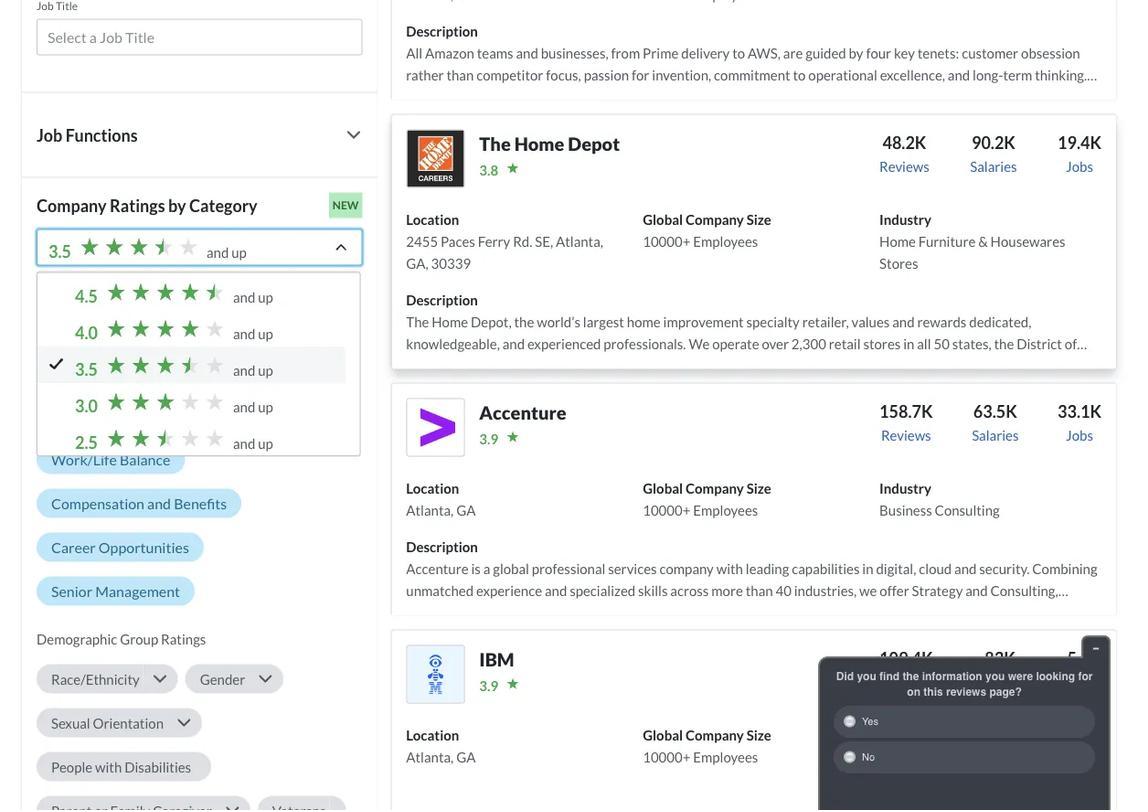 Task type: describe. For each thing, give the bounding box(es) containing it.
jobs for the home depot
[[1067, 158, 1094, 175]]

business
[[880, 502, 933, 519]]

10000+ for ibm
[[643, 749, 691, 766]]

3.9 for ibm
[[480, 678, 499, 694]]

competitor
[[477, 67, 544, 83]]

2 their from the left
[[678, 111, 707, 127]]

delivery
[[682, 45, 730, 61]]

driven
[[452, 89, 491, 105]]

stores
[[880, 255, 919, 272]]

3.5 inside option
[[75, 359, 98, 380]]

& for culture & values
[[103, 407, 113, 425]]

company for ibm
[[686, 727, 744, 744]]

salaries for ibm
[[977, 674, 1024, 691]]

did
[[837, 670, 854, 683]]

and inside "button"
[[147, 495, 171, 513]]

management
[[95, 583, 180, 600]]

ferry
[[478, 233, 511, 250]]

90.2k salaries
[[971, 133, 1018, 175]]

(select
[[37, 280, 77, 296]]

home for furniture
[[880, 233, 917, 250]]

guided
[[806, 45, 847, 61]]

diversity & inclusion button
[[181, 402, 342, 431]]

we
[[406, 89, 427, 105]]

3.8
[[480, 162, 499, 178]]

career
[[51, 539, 96, 557]]

work/life balance button
[[37, 445, 185, 475]]

products,
[[809, 89, 865, 105]]

functions
[[66, 125, 138, 145]]

2 you from the left
[[986, 670, 1006, 683]]

four
[[867, 45, 892, 61]]

yes
[[863, 716, 879, 728]]

company for the home depot
[[686, 211, 744, 228]]

global for the home depot
[[643, 211, 683, 228]]

90.2k
[[972, 133, 1016, 153]]

find
[[880, 670, 900, 683]]

2455
[[406, 233, 438, 250]]

our
[[456, 111, 477, 127]]

diversity & inclusion
[[195, 407, 328, 425]]

compensation and benefits button
[[37, 489, 242, 519]]

sexual orientation
[[51, 715, 164, 732]]

location 2455 paces ferry rd. se, atlanta, ga, 30339
[[406, 211, 604, 272]]

company for accenture
[[686, 480, 744, 497]]

industry information technology support services
[[880, 727, 1074, 788]]

housewares
[[991, 233, 1066, 250]]

jobs for accenture
[[1067, 427, 1094, 444]]

1 vertical spatial the
[[406, 111, 426, 127]]

4.0
[[75, 323, 98, 343]]

0 vertical spatial ratings
[[110, 196, 165, 216]]

only
[[80, 280, 106, 296]]

ibm image
[[406, 646, 465, 704]]

excellence,
[[881, 67, 946, 83]]

ga,
[[406, 255, 429, 272]]

0 vertical spatial by
[[849, 45, 864, 61]]

location for ibm
[[406, 727, 459, 744]]

10000+ for accenture
[[643, 502, 691, 519]]

location atlanta, ga for ibm
[[406, 727, 476, 766]]

overall rating button
[[37, 314, 158, 343]]

career opportunities button
[[37, 533, 204, 563]]

building
[[617, 89, 666, 105]]

new
[[333, 199, 359, 212]]

1)
[[109, 280, 121, 296]]

ga for accenture
[[457, 502, 476, 519]]

rating
[[101, 319, 143, 337]]

support
[[1025, 749, 1074, 766]]

did you find the information you were looking for on this reviews page?
[[837, 670, 1093, 698]]

were
[[1009, 670, 1034, 683]]

ratings for group
[[161, 631, 206, 648]]

5.3k
[[1068, 648, 1102, 669]]

teams
[[477, 45, 514, 61]]

information
[[923, 670, 983, 683]]

way
[[429, 111, 453, 127]]

19.4k
[[1058, 133, 1102, 153]]

culture
[[51, 407, 100, 425]]

sexual
[[51, 715, 90, 732]]

opportunities
[[99, 539, 189, 557]]

and up inside 3.5 option
[[233, 362, 273, 379]]

accenture image
[[406, 399, 465, 457]]

description all amazon teams and businesses, from prime delivery to aws, are guided by four key tenets: customer obsession rather than competitor focus, passion for invention, commitment to operational excellence, and long-term thinking. we are driven by the excitement of building technologies, inventing products, and providing services that transform the way our customers live their lives and run their businesses.
[[406, 23, 1091, 127]]

1 their from the left
[[568, 111, 597, 127]]

ga for ibm
[[457, 749, 476, 766]]

obsession
[[1022, 45, 1081, 61]]

109.4k reviews
[[880, 648, 933, 691]]

(select only 1)
[[37, 280, 121, 296]]

balance
[[120, 451, 170, 469]]

gender
[[200, 671, 245, 688]]

industry for the home depot
[[880, 211, 932, 228]]

33.1k jobs
[[1058, 402, 1102, 444]]

paces
[[441, 233, 475, 250]]

48.2k reviews
[[880, 133, 930, 175]]

work/life balance
[[51, 451, 170, 469]]

0 vertical spatial the
[[511, 89, 530, 105]]

1 you from the left
[[857, 670, 877, 683]]

30339
[[431, 255, 471, 272]]

0 horizontal spatial to
[[733, 45, 746, 61]]

description for the home depot
[[406, 292, 478, 308]]

providing
[[893, 89, 950, 105]]

accenture
[[480, 402, 567, 424]]

inclusion
[[270, 407, 328, 425]]

furniture
[[919, 233, 976, 250]]

description for accenture
[[406, 539, 478, 555]]

job
[[37, 125, 63, 145]]

description inside description all amazon teams and businesses, from prime delivery to aws, are guided by four key tenets: customer obsession rather than competitor focus, passion for invention, commitment to operational excellence, and long-term thinking. we are driven by the excitement of building technologies, inventing products, and providing services that transform the way our customers live their lives and run their businesses.
[[406, 23, 478, 39]]

industry business consulting
[[880, 480, 1000, 519]]

and inside 3.5 option
[[233, 362, 255, 379]]

3.5 option
[[38, 346, 345, 384]]

demographic group ratings
[[37, 631, 206, 648]]

overall rating
[[51, 319, 143, 337]]

disabilities
[[125, 759, 191, 776]]

3.9 for accenture
[[480, 431, 499, 447]]

operational
[[809, 67, 878, 83]]

& inside the industry home furniture & housewares stores
[[979, 233, 989, 250]]

workplace factor ratings
[[37, 368, 192, 384]]

ratings for factor
[[147, 368, 192, 384]]

businesses.
[[710, 111, 777, 127]]

race/ethnicity
[[51, 671, 140, 688]]

global for accenture
[[643, 480, 683, 497]]

benefits
[[174, 495, 227, 513]]

amazon
[[425, 45, 475, 61]]

industry home furniture & housewares stores
[[880, 211, 1066, 272]]



Task type: locate. For each thing, give the bounding box(es) containing it.
salaries down 90.2k
[[971, 158, 1018, 175]]

home down live
[[515, 134, 565, 155]]

2 3.9 from the top
[[480, 678, 499, 694]]

0 vertical spatial salaries
[[971, 158, 1018, 175]]

2 vertical spatial global
[[643, 727, 683, 744]]

workplace
[[37, 368, 102, 384]]

long-
[[973, 67, 1004, 83]]

and up
[[207, 244, 247, 261], [233, 289, 273, 305], [233, 326, 273, 342], [233, 362, 273, 379], [233, 399, 273, 415], [233, 435, 273, 452]]

0 vertical spatial are
[[784, 45, 803, 61]]

industry inside the industry home furniture & housewares stores
[[880, 211, 932, 228]]

industry inside industry business consulting
[[880, 480, 932, 497]]

3 global company size 10000+ employees from the top
[[643, 727, 772, 766]]

2.5
[[75, 433, 98, 453]]

atlanta, down "accenture" image
[[406, 502, 454, 519]]

atlanta, for accenture
[[406, 502, 454, 519]]

0 vertical spatial size
[[747, 211, 772, 228]]

transform
[[1031, 89, 1091, 105]]

0 vertical spatial 3.5
[[48, 241, 71, 262]]

reviews
[[947, 686, 987, 698]]

2 industry from the top
[[880, 480, 932, 497]]

industry up information
[[880, 727, 932, 744]]

technologies,
[[668, 89, 748, 105]]

jobs inside "33.1k jobs"
[[1067, 427, 1094, 444]]

1 ga from the top
[[457, 502, 476, 519]]

employees for the home depot
[[694, 233, 759, 250]]

job functions
[[37, 125, 138, 145]]

1 vertical spatial location atlanta, ga
[[406, 727, 476, 766]]

home for depot
[[515, 134, 565, 155]]

salaries for accenture
[[972, 427, 1019, 444]]

by left category
[[168, 196, 186, 216]]

list box containing 3.5
[[37, 230, 363, 457]]

& left inclusion
[[257, 407, 267, 425]]

0 vertical spatial jobs
[[1067, 158, 1094, 175]]

& inside 'culture & values' "button"
[[103, 407, 113, 425]]

2 10000+ from the top
[[643, 502, 691, 519]]

1 horizontal spatial to
[[794, 67, 806, 83]]

0 vertical spatial industry
[[880, 211, 932, 228]]

1 horizontal spatial &
[[257, 407, 267, 425]]

3.5 up 3.0
[[75, 359, 98, 380]]

location atlanta, ga down "accenture" image
[[406, 480, 476, 519]]

technology
[[954, 749, 1023, 766]]

of
[[602, 89, 615, 105]]

3 10000+ from the top
[[643, 749, 691, 766]]

83k
[[985, 648, 1016, 669]]

jobs for ibm
[[1071, 674, 1099, 691]]

list box
[[37, 230, 363, 457]]

reviews down 48.2k
[[880, 158, 930, 175]]

10000+
[[643, 233, 691, 250], [643, 502, 691, 519], [643, 749, 691, 766]]

to left aws,
[[733, 45, 746, 61]]

3 description from the top
[[406, 539, 478, 555]]

factor
[[105, 368, 144, 384]]

customers
[[479, 111, 542, 127]]

services
[[880, 771, 930, 788]]

2 vertical spatial reviews
[[882, 674, 932, 691]]

& inside diversity & inclusion button
[[257, 407, 267, 425]]

reviews inside 158.7k reviews
[[882, 427, 932, 444]]

0 vertical spatial location atlanta, ga
[[406, 480, 476, 519]]

0 vertical spatial to
[[733, 45, 746, 61]]

2 vertical spatial the
[[903, 670, 920, 683]]

key
[[895, 45, 915, 61]]

size for ibm
[[747, 727, 772, 744]]

3 industry from the top
[[880, 727, 932, 744]]

0 horizontal spatial are
[[430, 89, 450, 105]]

None field
[[37, 19, 363, 63]]

jobs
[[1067, 158, 1094, 175], [1067, 427, 1094, 444], [1071, 674, 1099, 691]]

global for ibm
[[643, 727, 683, 744]]

job functions button
[[37, 123, 363, 148]]

for up building
[[632, 67, 650, 83]]

1 global company size 10000+ employees from the top
[[643, 211, 772, 250]]

location atlanta, ga for accenture
[[406, 480, 476, 519]]

with
[[95, 759, 122, 776]]

the home depot image
[[406, 130, 465, 188]]

1 vertical spatial jobs
[[1067, 427, 1094, 444]]

senior management button
[[37, 577, 195, 606]]

1 10000+ from the top
[[643, 233, 691, 250]]

home inside the industry home furniture & housewares stores
[[880, 233, 917, 250]]

are up the way
[[430, 89, 450, 105]]

atlanta, right se,
[[556, 233, 604, 250]]

to up inventing
[[794, 67, 806, 83]]

the up customers
[[511, 89, 530, 105]]

reviews for the home depot
[[880, 158, 930, 175]]

size for accenture
[[747, 480, 772, 497]]

1 vertical spatial 3.9
[[480, 678, 499, 694]]

company
[[37, 196, 107, 216], [686, 211, 744, 228], [686, 480, 744, 497], [686, 727, 744, 744]]

employees
[[694, 233, 759, 250], [694, 502, 759, 519], [694, 749, 759, 766]]

2 vertical spatial location
[[406, 727, 459, 744]]

jobs inside 19.4k jobs
[[1067, 158, 1094, 175]]

2 vertical spatial size
[[747, 727, 772, 744]]

1 vertical spatial are
[[430, 89, 450, 105]]

their down technologies,
[[678, 111, 707, 127]]

global company size 10000+ employees for ibm
[[643, 727, 772, 766]]

focus,
[[546, 67, 582, 83]]

& right furniture
[[979, 233, 989, 250]]

businesses,
[[541, 45, 609, 61]]

orientation
[[93, 715, 164, 732]]

1 location from the top
[[406, 211, 459, 228]]

0 vertical spatial global
[[643, 211, 683, 228]]

1 location atlanta, ga from the top
[[406, 480, 476, 519]]

looking
[[1037, 670, 1076, 683]]

description
[[406, 23, 478, 39], [406, 292, 478, 308], [406, 539, 478, 555]]

customer
[[962, 45, 1019, 61]]

2 vertical spatial salaries
[[977, 674, 1024, 691]]

up inside 3.5 option
[[258, 362, 273, 379]]

ga down "accenture" image
[[457, 502, 476, 519]]

the up on
[[903, 670, 920, 683]]

1 horizontal spatial their
[[678, 111, 707, 127]]

work/life
[[51, 451, 117, 469]]

1 vertical spatial global company size 10000+ employees
[[643, 480, 772, 519]]

2 horizontal spatial by
[[849, 45, 864, 61]]

ratings right factor
[[147, 368, 192, 384]]

up
[[232, 244, 247, 261], [258, 289, 273, 305], [258, 326, 273, 342], [258, 362, 273, 379], [258, 399, 273, 415], [258, 435, 273, 452]]

are
[[784, 45, 803, 61], [430, 89, 450, 105]]

1 horizontal spatial you
[[986, 670, 1006, 683]]

senior
[[51, 583, 93, 600]]

2 vertical spatial industry
[[880, 727, 932, 744]]

1 vertical spatial salaries
[[972, 427, 1019, 444]]

depot
[[568, 134, 620, 155]]

0 horizontal spatial home
[[515, 134, 565, 155]]

for
[[632, 67, 650, 83], [1079, 670, 1093, 683]]

for inside did you find the information you were looking for on this reviews page?
[[1079, 670, 1093, 683]]

jobs down 33.1k at right
[[1067, 427, 1094, 444]]

jobs inside 5.3k jobs
[[1071, 674, 1099, 691]]

reviews down 109.4k
[[882, 674, 932, 691]]

the inside did you find the information you were looking for on this reviews page?
[[903, 670, 920, 683]]

you down "83k"
[[986, 670, 1006, 683]]

the
[[480, 134, 511, 155]]

industry up business
[[880, 480, 932, 497]]

1 vertical spatial size
[[747, 480, 772, 497]]

1 size from the top
[[747, 211, 772, 228]]

3 location from the top
[[406, 727, 459, 744]]

location for accenture
[[406, 480, 459, 497]]

the down we
[[406, 111, 426, 127]]

location up '2455'
[[406, 211, 459, 228]]

1 horizontal spatial are
[[784, 45, 803, 61]]

1 3.9 from the top
[[480, 431, 499, 447]]

location down ibm 'image'
[[406, 727, 459, 744]]

0 vertical spatial location
[[406, 211, 459, 228]]

1 vertical spatial atlanta,
[[406, 502, 454, 519]]

158.7k reviews
[[880, 402, 933, 444]]

2 vertical spatial 10000+
[[643, 749, 691, 766]]

0 vertical spatial atlanta,
[[556, 233, 604, 250]]

overall
[[51, 319, 98, 337]]

to
[[733, 45, 746, 61], [794, 67, 806, 83]]

83k salaries
[[977, 648, 1024, 691]]

1 vertical spatial ratings
[[147, 368, 192, 384]]

aws,
[[748, 45, 781, 61]]

0 horizontal spatial by
[[168, 196, 186, 216]]

thinking.
[[1036, 67, 1088, 83]]

by down competitor
[[493, 89, 508, 105]]

reviews for accenture
[[882, 427, 932, 444]]

demographic
[[37, 631, 117, 648]]

3.9 down ibm
[[480, 678, 499, 694]]

0 horizontal spatial their
[[568, 111, 597, 127]]

information
[[880, 749, 952, 766]]

1 horizontal spatial the
[[511, 89, 530, 105]]

people
[[51, 759, 93, 776]]

0 horizontal spatial you
[[857, 670, 877, 683]]

excitement
[[533, 89, 600, 105]]

reviews down 158.7k
[[882, 427, 932, 444]]

2 ga from the top
[[457, 749, 476, 766]]

2 vertical spatial by
[[168, 196, 186, 216]]

3.0
[[75, 396, 98, 416]]

for inside description all amazon teams and businesses, from prime delivery to aws, are guided by four key tenets: customer obsession rather than competitor focus, passion for invention, commitment to operational excellence, and long-term thinking. we are driven by the excitement of building technologies, inventing products, and providing services that transform the way our customers live their lives and run their businesses.
[[632, 67, 650, 83]]

0 vertical spatial 10000+
[[643, 233, 691, 250]]

salaries down "83k"
[[977, 674, 1024, 691]]

2 vertical spatial description
[[406, 539, 478, 555]]

ratings down functions on the top of the page
[[110, 196, 165, 216]]

industry up the stores
[[880, 211, 932, 228]]

ratings right group
[[161, 631, 206, 648]]

atlanta, down ibm 'image'
[[406, 749, 454, 766]]

location for the home depot
[[406, 211, 459, 228]]

3.5 up (select
[[48, 241, 71, 262]]

48.2k
[[883, 133, 927, 153]]

location down "accenture" image
[[406, 480, 459, 497]]

1 vertical spatial employees
[[694, 502, 759, 519]]

diversity
[[195, 407, 254, 425]]

than
[[447, 67, 474, 83]]

page?
[[990, 686, 1022, 698]]

0 vertical spatial ga
[[457, 502, 476, 519]]

salaries
[[971, 158, 1018, 175], [972, 427, 1019, 444], [977, 674, 1024, 691]]

0 vertical spatial employees
[[694, 233, 759, 250]]

2 horizontal spatial the
[[903, 670, 920, 683]]

reviews for ibm
[[882, 674, 932, 691]]

reviews inside 109.4k reviews
[[882, 674, 932, 691]]

1 vertical spatial for
[[1079, 670, 1093, 683]]

1 global from the top
[[643, 211, 683, 228]]

home up the stores
[[880, 233, 917, 250]]

their down "excitement"
[[568, 111, 597, 127]]

location atlanta, ga
[[406, 480, 476, 519], [406, 727, 476, 766]]

1 horizontal spatial for
[[1079, 670, 1093, 683]]

services
[[952, 89, 1001, 105]]

industry for ibm
[[880, 727, 932, 744]]

1 employees from the top
[[694, 233, 759, 250]]

1 vertical spatial home
[[880, 233, 917, 250]]

culture & values button
[[37, 402, 173, 431]]

1 vertical spatial 3.5
[[75, 359, 98, 380]]

2 location atlanta, ga from the top
[[406, 727, 476, 766]]

0 vertical spatial reviews
[[880, 158, 930, 175]]

commitment
[[714, 67, 791, 83]]

1 description from the top
[[406, 23, 478, 39]]

1 vertical spatial by
[[493, 89, 508, 105]]

1 horizontal spatial home
[[880, 233, 917, 250]]

1 industry from the top
[[880, 211, 932, 228]]

the home depot
[[480, 134, 620, 155]]

1 horizontal spatial 3.5
[[75, 359, 98, 380]]

0 vertical spatial 3.9
[[480, 431, 499, 447]]

2 description from the top
[[406, 292, 478, 308]]

ga down ibm 'image'
[[457, 749, 476, 766]]

you right did
[[857, 670, 877, 683]]

1 vertical spatial ga
[[457, 749, 476, 766]]

1 horizontal spatial by
[[493, 89, 508, 105]]

4.5
[[75, 286, 98, 306]]

global company size 10000+ employees for accenture
[[643, 480, 772, 519]]

0 vertical spatial home
[[515, 134, 565, 155]]

0 horizontal spatial 3.5
[[48, 241, 71, 262]]

3.9 down the accenture
[[480, 431, 499, 447]]

2 size from the top
[[747, 480, 772, 497]]

live
[[545, 111, 566, 127]]

2 vertical spatial global company size 10000+ employees
[[643, 727, 772, 766]]

1 vertical spatial description
[[406, 292, 478, 308]]

are right aws,
[[784, 45, 803, 61]]

33.1k
[[1058, 402, 1102, 422]]

jobs down 19.4k
[[1067, 158, 1094, 175]]

3.9
[[480, 431, 499, 447], [480, 678, 499, 694]]

1 vertical spatial global
[[643, 480, 683, 497]]

Job Title field
[[48, 26, 352, 48]]

ratings
[[110, 196, 165, 216], [147, 368, 192, 384], [161, 631, 206, 648]]

& for diversity & inclusion
[[257, 407, 267, 425]]

1 vertical spatial location
[[406, 480, 459, 497]]

size for the home depot
[[747, 211, 772, 228]]

0 vertical spatial global company size 10000+ employees
[[643, 211, 772, 250]]

0 vertical spatial description
[[406, 23, 478, 39]]

employees for accenture
[[694, 502, 759, 519]]

employees for ibm
[[694, 749, 759, 766]]

by left four
[[849, 45, 864, 61]]

0 vertical spatial for
[[632, 67, 650, 83]]

2 employees from the top
[[694, 502, 759, 519]]

2 horizontal spatial &
[[979, 233, 989, 250]]

1 vertical spatial to
[[794, 67, 806, 83]]

salaries for the home depot
[[971, 158, 1018, 175]]

passion
[[584, 67, 629, 83]]

10000+ for the home depot
[[643, 233, 691, 250]]

location
[[406, 211, 459, 228], [406, 480, 459, 497], [406, 727, 459, 744]]

this
[[924, 686, 944, 698]]

company ratings by category
[[37, 196, 258, 216]]

0 horizontal spatial &
[[103, 407, 113, 425]]

2 vertical spatial atlanta,
[[406, 749, 454, 766]]

0 horizontal spatial the
[[406, 111, 426, 127]]

& right 3.0
[[103, 407, 113, 425]]

prime
[[643, 45, 679, 61]]

3 employees from the top
[[694, 749, 759, 766]]

senior management
[[51, 583, 180, 600]]

2 global from the top
[[643, 480, 683, 497]]

2 global company size 10000+ employees from the top
[[643, 480, 772, 519]]

atlanta, inside location 2455 paces ferry rd. se, atlanta, ga, 30339
[[556, 233, 604, 250]]

jobs down 5.3k
[[1071, 674, 1099, 691]]

inventing
[[750, 89, 806, 105]]

5.3k jobs
[[1068, 648, 1102, 691]]

2 vertical spatial jobs
[[1071, 674, 1099, 691]]

industry inside industry information technology support services
[[880, 727, 932, 744]]

salaries down 63.5k
[[972, 427, 1019, 444]]

1 vertical spatial reviews
[[882, 427, 932, 444]]

compensation
[[51, 495, 145, 513]]

by
[[849, 45, 864, 61], [493, 89, 508, 105], [168, 196, 186, 216]]

location atlanta, ga down ibm 'image'
[[406, 727, 476, 766]]

global company size 10000+ employees for the home depot
[[643, 211, 772, 250]]

0 horizontal spatial for
[[632, 67, 650, 83]]

3 global from the top
[[643, 727, 683, 744]]

1 vertical spatial 10000+
[[643, 502, 691, 519]]

industry for accenture
[[880, 480, 932, 497]]

on
[[908, 686, 921, 698]]

for down 5.3k
[[1079, 670, 1093, 683]]

global company size 10000+ employees
[[643, 211, 772, 250], [643, 480, 772, 519], [643, 727, 772, 766]]

atlanta, for ibm
[[406, 749, 454, 766]]

consulting
[[935, 502, 1000, 519]]

2 location from the top
[[406, 480, 459, 497]]

3 size from the top
[[747, 727, 772, 744]]

2 vertical spatial ratings
[[161, 631, 206, 648]]

industry
[[880, 211, 932, 228], [880, 480, 932, 497], [880, 727, 932, 744]]

2 vertical spatial employees
[[694, 749, 759, 766]]

1 vertical spatial industry
[[880, 480, 932, 497]]

location inside location 2455 paces ferry rd. se, atlanta, ga, 30339
[[406, 211, 459, 228]]



Task type: vqa. For each thing, say whether or not it's contained in the screenshot.


